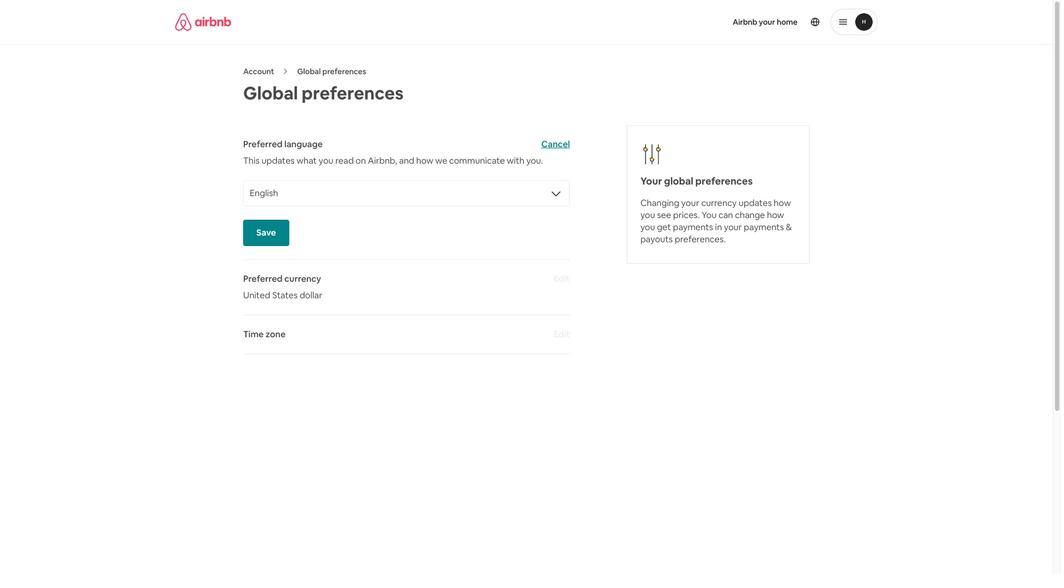 Task type: describe. For each thing, give the bounding box(es) containing it.
save
[[257, 227, 276, 238]]

can
[[719, 209, 734, 221]]

communicate
[[449, 155, 505, 166]]

profile element
[[540, 0, 878, 44]]

this
[[243, 155, 260, 166]]

airbnb your home
[[733, 17, 798, 27]]

language
[[285, 138, 323, 150]]

1 edit button from the top
[[554, 273, 570, 285]]

this updates what you read on airbnb, and how we communicate with you.
[[243, 155, 543, 166]]

your
[[641, 175, 662, 187]]

changing your currency updates how you see prices. you can change how you get payments in your payments & payouts preferences.
[[641, 197, 792, 245]]

your global preferences
[[641, 175, 753, 187]]

cancel
[[542, 138, 570, 150]]

change
[[735, 209, 766, 221]]

0 horizontal spatial updates
[[262, 155, 295, 166]]

0 vertical spatial global
[[297, 66, 321, 76]]

2 vertical spatial how
[[767, 209, 785, 221]]

payouts
[[641, 233, 673, 245]]

0 vertical spatial how
[[416, 155, 434, 166]]

1 vertical spatial preferences
[[302, 82, 404, 104]]

currency inside preferred currency united states dollar
[[285, 273, 321, 285]]

1 vertical spatial global
[[243, 82, 298, 104]]

2 payments from the left
[[744, 221, 785, 233]]

airbnb
[[733, 17, 758, 27]]

united
[[243, 289, 270, 301]]

home
[[777, 17, 798, 27]]

global
[[665, 175, 694, 187]]

time zone
[[243, 328, 286, 340]]

2 edit button from the top
[[554, 328, 570, 341]]

you
[[702, 209, 717, 221]]

airbnb,
[[368, 155, 397, 166]]

on
[[356, 155, 366, 166]]

1 vertical spatial you
[[641, 209, 656, 221]]

get
[[657, 221, 671, 233]]

see
[[657, 209, 672, 221]]

1 vertical spatial global preferences
[[243, 82, 404, 104]]

read
[[336, 155, 354, 166]]

time
[[243, 328, 264, 340]]

dollar
[[300, 289, 323, 301]]

your for airbnb
[[759, 17, 776, 27]]

2 edit from the top
[[554, 328, 570, 340]]

preferred currency united states dollar
[[243, 273, 323, 301]]

we
[[436, 155, 448, 166]]

0 vertical spatial preferences
[[323, 66, 367, 76]]



Task type: vqa. For each thing, say whether or not it's contained in the screenshot.
Add to wishlist: Moss Landing, California "ICON"
no



Task type: locate. For each thing, give the bounding box(es) containing it.
your for changing
[[682, 197, 700, 209]]

preferred for preferred language
[[243, 138, 283, 150]]

preferred
[[243, 138, 283, 150], [243, 273, 283, 285]]

1 horizontal spatial payments
[[744, 221, 785, 233]]

you left see
[[641, 209, 656, 221]]

airbnb your home link
[[727, 10, 805, 34]]

global preferences
[[297, 66, 367, 76], [243, 82, 404, 104]]

and
[[399, 155, 415, 166]]

how right change
[[767, 209, 785, 221]]

currency up can
[[702, 197, 737, 209]]

2 vertical spatial your
[[724, 221, 742, 233]]

0 horizontal spatial payments
[[673, 221, 714, 233]]

updates inside the changing your currency updates how you see prices. you can change how you get payments in your payments & payouts preferences.
[[739, 197, 772, 209]]

2 preferred from the top
[[243, 273, 283, 285]]

preferences
[[323, 66, 367, 76], [302, 82, 404, 104], [696, 175, 753, 187]]

in
[[715, 221, 722, 233]]

0 vertical spatial currency
[[702, 197, 737, 209]]

states
[[272, 289, 298, 301]]

currency
[[702, 197, 737, 209], [285, 273, 321, 285]]

0 vertical spatial edit button
[[554, 273, 570, 285]]

preferred up "this"
[[243, 138, 283, 150]]

1 preferred from the top
[[243, 138, 283, 150]]

your down can
[[724, 221, 742, 233]]

how
[[416, 155, 434, 166], [774, 197, 791, 209], [767, 209, 785, 221]]

1 horizontal spatial your
[[724, 221, 742, 233]]

prices.
[[674, 209, 700, 221]]

0 vertical spatial your
[[759, 17, 776, 27]]

1 vertical spatial how
[[774, 197, 791, 209]]

preferences.
[[675, 233, 726, 245]]

zone
[[266, 328, 286, 340]]

1 vertical spatial your
[[682, 197, 700, 209]]

global down account link
[[243, 82, 298, 104]]

payments down change
[[744, 221, 785, 233]]

&
[[786, 221, 792, 233]]

currency inside the changing your currency updates how you see prices. you can change how you get payments in your payments & payouts preferences.
[[702, 197, 737, 209]]

updates
[[262, 155, 295, 166], [739, 197, 772, 209]]

0 vertical spatial global preferences
[[297, 66, 367, 76]]

1 payments from the left
[[673, 221, 714, 233]]

2 horizontal spatial your
[[759, 17, 776, 27]]

1 vertical spatial currency
[[285, 273, 321, 285]]

account link
[[243, 66, 274, 76]]

edit
[[554, 273, 570, 285], [554, 328, 570, 340]]

1 vertical spatial edit
[[554, 328, 570, 340]]

you left read
[[319, 155, 334, 166]]

1 horizontal spatial currency
[[702, 197, 737, 209]]

preferred language
[[243, 138, 323, 150]]

your
[[759, 17, 776, 27], [682, 197, 700, 209], [724, 221, 742, 233]]

0 horizontal spatial your
[[682, 197, 700, 209]]

how left we
[[416, 155, 434, 166]]

1 vertical spatial updates
[[739, 197, 772, 209]]

account
[[243, 66, 274, 76]]

global
[[297, 66, 321, 76], [243, 82, 298, 104]]

0 horizontal spatial currency
[[285, 273, 321, 285]]

preferred up united
[[243, 273, 283, 285]]

you up payouts
[[641, 221, 656, 233]]

save button
[[243, 220, 289, 246]]

1 horizontal spatial updates
[[739, 197, 772, 209]]

2 vertical spatial preferences
[[696, 175, 753, 187]]

edit button
[[554, 273, 570, 285], [554, 328, 570, 341]]

your inside profile 'element'
[[759, 17, 776, 27]]

what
[[297, 155, 317, 166]]

how up &
[[774, 197, 791, 209]]

updates up change
[[739, 197, 772, 209]]

preferred for preferred currency united states dollar
[[243, 273, 283, 285]]

your left home
[[759, 17, 776, 27]]

you
[[319, 155, 334, 166], [641, 209, 656, 221], [641, 221, 656, 233]]

0 vertical spatial preferred
[[243, 138, 283, 150]]

global right account
[[297, 66, 321, 76]]

payments
[[673, 221, 714, 233], [744, 221, 785, 233]]

cancel button
[[542, 138, 570, 151]]

0 vertical spatial edit
[[554, 273, 570, 285]]

preferred inside preferred currency united states dollar
[[243, 273, 283, 285]]

changing
[[641, 197, 680, 209]]

1 edit from the top
[[554, 273, 570, 285]]

updates down preferred language
[[262, 155, 295, 166]]

you.
[[527, 155, 543, 166]]

payments down prices.
[[673, 221, 714, 233]]

with
[[507, 155, 525, 166]]

1 vertical spatial preferred
[[243, 273, 283, 285]]

your up prices.
[[682, 197, 700, 209]]

0 vertical spatial updates
[[262, 155, 295, 166]]

0 vertical spatial you
[[319, 155, 334, 166]]

2 vertical spatial you
[[641, 221, 656, 233]]

currency up "dollar" at the bottom
[[285, 273, 321, 285]]

1 vertical spatial edit button
[[554, 328, 570, 341]]



